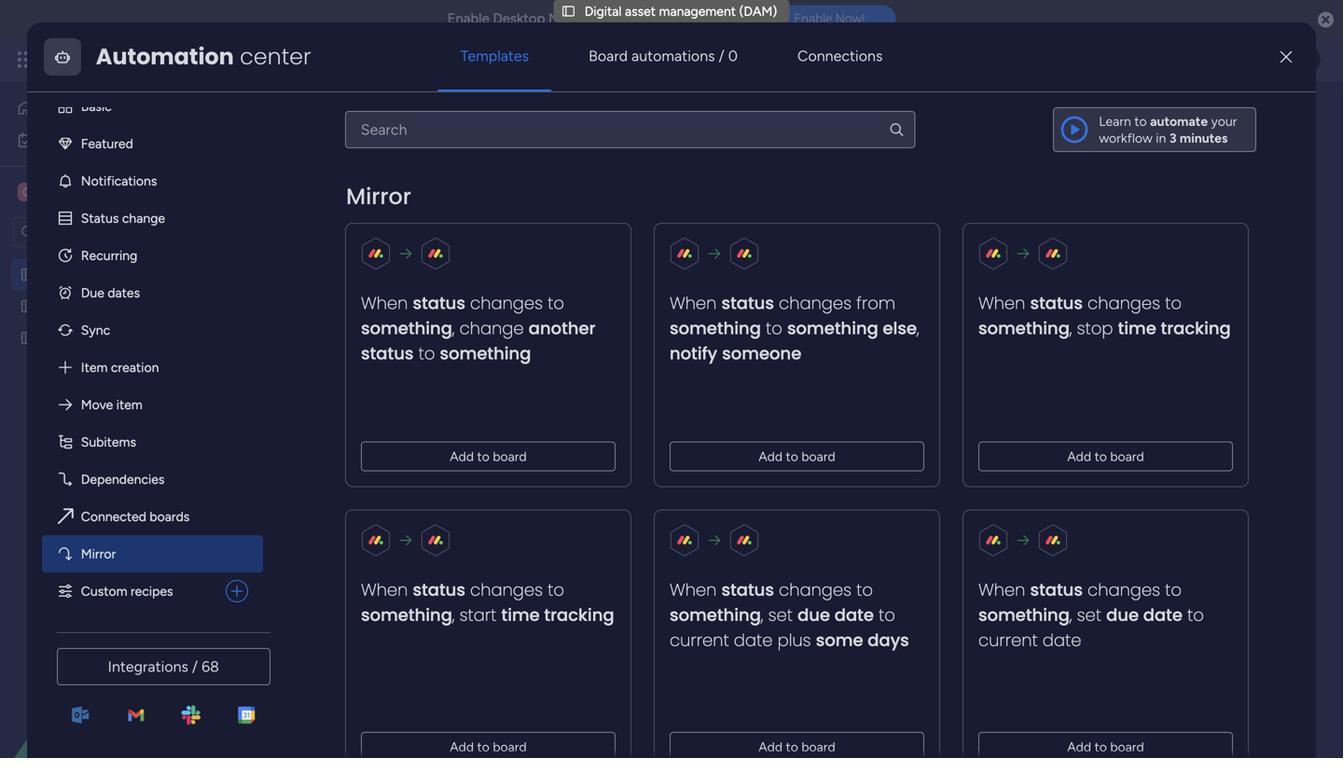 Task type: describe. For each thing, give the bounding box(es) containing it.
to inside when status changes to something , change
[[548, 291, 564, 315]]

team workload
[[402, 175, 491, 191]]

add inside add widget popup button
[[433, 224, 457, 240]]

0
[[728, 47, 738, 65]]

workload inside field
[[310, 290, 392, 313]]

2 set from the left
[[1077, 603, 1102, 627]]

team workload button
[[388, 168, 505, 198]]

management left see plans icon
[[188, 49, 290, 70]]

1 vertical spatial 3
[[629, 364, 635, 377]]

Search in workspace field
[[39, 222, 156, 243]]

68
[[202, 658, 219, 676]]

package
[[416, 141, 465, 157]]

w8   19 - 25
[[467, 364, 516, 377]]

due dates
[[81, 285, 140, 301]]

invite / 1 button
[[1186, 103, 1278, 132]]

when status changes from something to something else , notify someone
[[670, 291, 919, 365]]

v2 search image
[[527, 222, 540, 243]]

chart
[[836, 290, 884, 313]]

my work
[[43, 132, 92, 148]]

0 vertical spatial digital
[[585, 3, 622, 19]]

26
[[608, 364, 620, 377]]

another
[[529, 317, 595, 340]]

v2 v sign image
[[484, 332, 499, 354]]

this
[[656, 10, 681, 27]]

sync option
[[42, 311, 263, 349]]

battery
[[573, 693, 635, 716]]

asset up board automations / 0 button
[[625, 3, 656, 19]]

board for when status changes to something , stop time tracking
[[1110, 449, 1144, 464]]

changes inside when status changes to something , stop time tracking
[[1088, 291, 1160, 315]]

add for ,
[[759, 449, 783, 464]]

add to board button for to current date plus
[[670, 732, 924, 758]]

creation
[[111, 359, 159, 375]]

unassigned
[[354, 329, 423, 345]]

home link
[[11, 93, 227, 123]]

status inside when status changes to something , stop time tracking
[[1030, 291, 1083, 315]]

add to favorites image
[[823, 108, 841, 126]]

/ for invite / 1
[[1256, 110, 1261, 125]]

more
[[321, 141, 351, 157]]

enable for enable desktop notifications on this computer
[[447, 10, 490, 27]]

changes inside when status changes to something , change
[[470, 291, 543, 315]]

status change
[[81, 210, 165, 226]]

templates
[[460, 47, 529, 65]]

subitems
[[81, 434, 136, 450]]

monday work management
[[83, 49, 290, 70]]

list box containing basic
[[42, 87, 278, 610]]

time for , stop
[[1118, 317, 1156, 340]]

redesign
[[161, 330, 211, 346]]

asset up package
[[384, 97, 463, 138]]

add to board for ,
[[759, 449, 835, 464]]

basic option
[[42, 87, 263, 125]]

asset inside button
[[321, 225, 352, 240]]

dates
[[108, 285, 140, 301]]

center
[[240, 41, 311, 72]]

Search for a column type search field
[[345, 111, 916, 148]]

- for w8   19 - 25
[[498, 364, 502, 377]]

status inside when status changes to something , change
[[413, 291, 465, 315]]

add to board for when status changes to something , stop time tracking
[[1067, 449, 1144, 464]]

1 vertical spatial (dam)
[[683, 97, 778, 138]]

mirror inside option
[[81, 546, 116, 562]]

notifications option
[[42, 162, 263, 199]]

new asset button
[[283, 218, 359, 247]]

item creation option
[[42, 349, 263, 386]]

Battery field
[[568, 693, 639, 717]]

add to board button for to
[[361, 442, 616, 471]]

see
[[767, 140, 789, 156]]

public board image
[[20, 298, 37, 315]]

days
[[868, 629, 909, 652]]

move item option
[[42, 386, 263, 423]]

now!
[[836, 11, 865, 26]]

asset up due
[[84, 267, 115, 283]]

homepage
[[95, 330, 157, 346]]

connections button
[[775, 33, 905, 78]]

some days
[[816, 629, 909, 652]]

computer
[[685, 10, 748, 27]]

notifications inside option
[[81, 173, 157, 189]]

dapulse close image
[[1318, 11, 1334, 30]]

on
[[634, 10, 652, 27]]

tracking for when status changes to something , start time tracking
[[544, 603, 614, 627]]

workspace selection element
[[18, 181, 150, 203]]

Search field
[[540, 219, 596, 246]]

to inside when status changes to something , stop time tracking
[[1165, 291, 1182, 315]]

digital inside list box
[[44, 267, 81, 283]]

0 vertical spatial (dam)
[[739, 3, 777, 19]]

about
[[354, 141, 389, 157]]

time for , start
[[501, 603, 540, 627]]

add to board button for ,
[[670, 442, 924, 471]]

automations
[[632, 47, 715, 65]]

w9
[[570, 364, 586, 377]]

invite / 1
[[1220, 110, 1270, 125]]

/ for integrations / 68
[[192, 658, 198, 676]]

show board description image
[[791, 108, 814, 127]]

integrations / 68 button
[[57, 648, 270, 686]]

1 due from the left
[[798, 603, 830, 627]]

w10   4 - 10
[[689, 364, 739, 377]]

when inside when status changes to something , stop time tracking
[[978, 291, 1025, 315]]

add to board for to current date plus
[[759, 739, 835, 755]]

start
[[459, 603, 497, 627]]

1 horizontal spatial 4
[[712, 364, 718, 377]]

to something
[[414, 342, 531, 365]]

board automations / 0 button
[[566, 33, 760, 78]]

date inside to current date
[[1043, 629, 1082, 652]]

Digital asset management (DAM) field
[[279, 97, 783, 138]]

my work option
[[11, 125, 227, 155]]

, inside when status changes to something , stop time tracking
[[1070, 317, 1072, 340]]

- for w7   12 - 18
[[387, 364, 391, 377]]

activity
[[1097, 110, 1143, 125]]

management up here:
[[471, 97, 675, 138]]

recurring
[[81, 247, 137, 263]]

feb
[[589, 364, 606, 377]]

w7
[[357, 364, 372, 377]]

2024
[[394, 332, 425, 348]]

requests
[[96, 299, 147, 314]]

board for to
[[493, 449, 527, 464]]

automation center
[[96, 41, 311, 72]]

person
[[637, 225, 676, 240]]

due dates option
[[42, 274, 263, 311]]

enable now! button
[[763, 5, 896, 33]]

w9   feb 26 - 3
[[570, 364, 635, 377]]

board for to current date
[[1110, 739, 1144, 755]]

- for w10   4 - 10
[[721, 364, 725, 377]]

status inside another status
[[361, 342, 414, 365]]

add to board for to current date
[[1067, 739, 1144, 755]]

subitems option
[[42, 423, 263, 461]]

to current date plus
[[670, 603, 895, 652]]

desktop
[[493, 10, 545, 27]]

25
[[505, 364, 516, 377]]

lottie animation image
[[0, 570, 238, 758]]

tracking for when status changes to something , stop time tracking
[[1161, 317, 1231, 340]]

c
[[22, 184, 32, 200]]

minutes
[[1180, 130, 1228, 146]]

w8
[[467, 364, 483, 377]]

lottie animation element
[[0, 570, 238, 758]]

new asset
[[290, 225, 352, 240]]

see more link
[[765, 139, 825, 158]]

assets
[[104, 183, 147, 201]]

notify
[[670, 342, 717, 365]]

integrations / 68
[[108, 658, 219, 676]]

public board image for digital asset management (dam)
[[20, 266, 37, 284]]

custom recipes
[[81, 583, 173, 599]]

creative requests
[[44, 299, 147, 314]]

add to board for when status changes to something , start time tracking
[[450, 739, 527, 755]]

sync
[[81, 322, 110, 338]]

dependencies option
[[42, 461, 263, 498]]

when status changes to something , change
[[361, 291, 564, 340]]

1 vertical spatial digital
[[284, 97, 377, 138]]

this
[[392, 141, 413, 157]]

mirror option
[[42, 535, 263, 573]]

main table
[[312, 175, 374, 191]]

changes up to current date
[[1088, 578, 1160, 602]]

more dots image
[[752, 295, 765, 309]]

board for ,
[[801, 449, 835, 464]]

1 when status changes to something , set due date from the left
[[670, 578, 874, 627]]



Task type: vqa. For each thing, say whether or not it's contained in the screenshot.
When status changes from something to something else , notify someone
yes



Task type: locate. For each thing, give the bounding box(es) containing it.
1 horizontal spatial notifications
[[549, 10, 630, 27]]

something inside when status changes to something , stop time tracking
[[978, 317, 1070, 340]]

0 horizontal spatial learn
[[285, 141, 318, 157]]

february 2024
[[336, 332, 425, 348]]

3 minutes
[[1170, 130, 1228, 146]]

4 right 25
[[533, 356, 540, 370]]

0 vertical spatial change
[[122, 210, 165, 226]]

1 horizontal spatial when status changes to something , set due date
[[978, 578, 1183, 627]]

2 enable from the left
[[794, 11, 833, 26]]

person button
[[607, 218, 688, 247]]

Chart field
[[831, 290, 889, 314]]

1 horizontal spatial /
[[719, 47, 725, 65]]

when status changes to something , start time tracking
[[361, 578, 614, 627]]

add for to current date
[[1067, 739, 1091, 755]]

select product image
[[17, 50, 35, 69]]

0 vertical spatial tracking
[[1161, 317, 1231, 340]]

time
[[1118, 317, 1156, 340], [501, 603, 540, 627]]

current inside to current date
[[978, 629, 1038, 652]]

, inside when status changes from something to something else , notify someone
[[917, 317, 919, 340]]

0 horizontal spatial set
[[768, 603, 793, 627]]

board for to current date plus
[[801, 739, 835, 755]]

12
[[375, 364, 385, 377]]

/ left 0 on the right of page
[[719, 47, 725, 65]]

0 horizontal spatial workload
[[310, 290, 392, 313]]

mirror up the angle down image
[[346, 181, 411, 212]]

1 vertical spatial learn
[[285, 141, 318, 157]]

work up the basic option
[[151, 49, 184, 70]]

automation
[[96, 41, 234, 72]]

arrow down image
[[759, 221, 781, 244]]

add to board button for when status changes to something , stop time tracking
[[978, 442, 1233, 471]]

something
[[361, 317, 452, 340], [670, 317, 761, 340], [787, 317, 878, 340], [978, 317, 1070, 340], [440, 342, 531, 365], [361, 603, 452, 627], [670, 603, 761, 627], [978, 603, 1070, 627]]

public board image
[[20, 266, 37, 284], [20, 329, 37, 347]]

else
[[883, 317, 917, 340]]

custom
[[81, 583, 127, 599]]

list box containing digital asset management (dam)
[[0, 255, 238, 606]]

boards
[[150, 509, 190, 525]]

mirror up the custom
[[81, 546, 116, 562]]

/ left 68
[[192, 658, 198, 676]]

1 horizontal spatial digital
[[284, 97, 377, 138]]

february
[[336, 332, 390, 348]]

workload
[[436, 175, 491, 191], [310, 290, 392, 313]]

creative for creative requests
[[44, 299, 93, 314]]

to inside to current date
[[1187, 603, 1204, 627]]

numbers
[[310, 693, 388, 716]]

tracking inside when status changes to something , stop time tracking
[[1161, 317, 1231, 340]]

time inside when status changes to something , stop time tracking
[[1118, 317, 1156, 340]]

something inside when status changes to something , change
[[361, 317, 452, 340]]

1 set from the left
[[768, 603, 793, 627]]

mirror
[[346, 181, 411, 212], [81, 546, 116, 562]]

board for when status changes to something , start time tracking
[[493, 739, 527, 755]]

workflow
[[1099, 130, 1153, 146]]

notifications up status change
[[81, 173, 157, 189]]

2 horizontal spatial digital
[[585, 3, 622, 19]]

0 vertical spatial public board image
[[20, 266, 37, 284]]

board
[[493, 449, 527, 464], [801, 449, 835, 464], [1110, 449, 1144, 464], [493, 739, 527, 755], [801, 739, 835, 755], [1110, 739, 1144, 755]]

1 - from the left
[[387, 364, 391, 377]]

workload up february
[[310, 290, 392, 313]]

- right 12
[[387, 364, 391, 377]]

1 horizontal spatial tracking
[[1161, 317, 1231, 340]]

0 horizontal spatial time
[[501, 603, 540, 627]]

0 vertical spatial creative
[[43, 183, 101, 201]]

workspace image
[[18, 182, 36, 202]]

add for when status changes to something , stop time tracking
[[1067, 449, 1091, 464]]

learn to automate
[[1099, 113, 1208, 129]]

19
[[485, 364, 496, 377]]

0 vertical spatial notifications
[[549, 10, 630, 27]]

0 vertical spatial learn
[[1099, 113, 1131, 129]]

digital up due
[[44, 267, 81, 283]]

move item
[[81, 397, 143, 413]]

2 horizontal spatial /
[[1256, 110, 1261, 125]]

enable inside button
[[794, 11, 833, 26]]

1 vertical spatial digital asset management (dam)
[[284, 97, 778, 138]]

current
[[670, 629, 729, 652], [978, 629, 1038, 652]]

(dam) up see
[[683, 97, 778, 138]]

changes up to current date plus
[[779, 578, 852, 602]]

move
[[81, 397, 113, 413]]

learn up workflow
[[1099, 113, 1131, 129]]

creative inside "workspace selection" element
[[43, 183, 101, 201]]

digital asset management (dam) up the dates at the left
[[44, 267, 237, 283]]

when status changes to something , stop time tracking
[[978, 291, 1231, 340]]

1 horizontal spatial mirror
[[346, 181, 411, 212]]

tracking inside "when status changes to something , start time tracking"
[[544, 603, 614, 627]]

dependencies
[[81, 471, 165, 487]]

featured option
[[42, 125, 263, 162]]

work inside 'option'
[[64, 132, 92, 148]]

0 horizontal spatial digital
[[44, 267, 81, 283]]

changes up stop
[[1088, 291, 1160, 315]]

automate
[[1150, 113, 1208, 129]]

work for monday
[[151, 49, 184, 70]]

due
[[81, 285, 104, 301]]

3 right the in
[[1170, 130, 1177, 146]]

plus
[[777, 629, 811, 652]]

0 vertical spatial 3
[[1170, 130, 1177, 146]]

enable left now!
[[794, 11, 833, 26]]

Workload field
[[305, 290, 396, 314]]

3
[[1170, 130, 1177, 146], [629, 364, 635, 377]]

monday
[[83, 49, 147, 70]]

10
[[728, 364, 739, 377]]

0 horizontal spatial enable
[[447, 10, 490, 27]]

something inside "when status changes to something , start time tracking"
[[361, 603, 452, 627]]

changes inside when status changes from something to something else , notify someone
[[779, 291, 852, 315]]

invite
[[1220, 110, 1253, 125]]

learn for learn to automate
[[1099, 113, 1131, 129]]

to inside to current date plus
[[879, 603, 895, 627]]

0 vertical spatial workload
[[436, 175, 491, 191]]

status inside "when status changes to something , start time tracking"
[[413, 578, 465, 602]]

digital left "on" in the left top of the page
[[585, 3, 622, 19]]

1 horizontal spatial current
[[978, 629, 1038, 652]]

- left 10
[[721, 364, 725, 377]]

notifications up board
[[549, 10, 630, 27]]

enable desktop notifications on this computer
[[447, 10, 748, 27]]

1 vertical spatial workload
[[310, 290, 392, 313]]

-
[[387, 364, 391, 377], [498, 364, 502, 377], [622, 364, 627, 377], [721, 364, 725, 377]]

item creation
[[81, 359, 159, 375]]

change up to something at the left top
[[459, 317, 524, 340]]

change down assets
[[122, 210, 165, 226]]

workload down of
[[436, 175, 491, 191]]

4 right w10
[[712, 364, 718, 377]]

1 vertical spatial mirror
[[81, 546, 116, 562]]

angle down image
[[368, 226, 377, 240]]

w7   12 - 18
[[357, 364, 404, 377]]

status change option
[[42, 199, 263, 237]]

public board image up public board icon
[[20, 266, 37, 284]]

recurring option
[[42, 237, 263, 274]]

1 vertical spatial public board image
[[20, 329, 37, 347]]

changes inside "when status changes to something , start time tracking"
[[470, 578, 543, 602]]

filter button
[[693, 218, 781, 247]]

/ inside button
[[719, 47, 725, 65]]

1 public board image from the top
[[20, 266, 37, 284]]

website homepage redesign
[[44, 330, 211, 346]]

/ inside button
[[1256, 110, 1261, 125]]

learn for learn more about this package of templates here: https://youtu.be/9x6_kyyrn_e see more
[[285, 141, 318, 157]]

4 - from the left
[[721, 364, 725, 377]]

2 vertical spatial digital
[[44, 267, 81, 283]]

0 vertical spatial /
[[719, 47, 725, 65]]

0 vertical spatial work
[[151, 49, 184, 70]]

1 horizontal spatial due
[[1106, 603, 1139, 627]]

4
[[533, 356, 540, 370], [712, 364, 718, 377]]

some
[[816, 629, 863, 652]]

digital asset management (dam) up automations
[[585, 3, 777, 19]]

1 enable from the left
[[447, 10, 490, 27]]

creative assets
[[43, 183, 147, 201]]

1 horizontal spatial time
[[1118, 317, 1156, 340]]

option
[[0, 258, 238, 262]]

None search field
[[345, 111, 916, 148]]

learn left the more
[[285, 141, 318, 157]]

time right 'start'
[[501, 603, 540, 627]]

search image
[[889, 121, 905, 138]]

when inside when status changes to something , change
[[361, 291, 408, 315]]

board automations / 0
[[589, 47, 738, 65]]

of
[[469, 141, 481, 157]]

1 horizontal spatial set
[[1077, 603, 1102, 627]]

, inside "when status changes to something , start time tracking"
[[452, 603, 455, 627]]

1 vertical spatial notifications
[[81, 173, 157, 189]]

2 due from the left
[[1106, 603, 1139, 627]]

add to board for to
[[450, 449, 527, 464]]

2 vertical spatial /
[[192, 658, 198, 676]]

0 horizontal spatial tracking
[[544, 603, 614, 627]]

item
[[81, 359, 108, 375]]

0 horizontal spatial /
[[192, 658, 198, 676]]

public board image for website homepage redesign
[[20, 329, 37, 347]]

item
[[116, 397, 143, 413]]

activity button
[[1090, 103, 1178, 132]]

work for my
[[64, 132, 92, 148]]

board
[[589, 47, 628, 65]]

changes up v2 v sign image
[[470, 291, 543, 315]]

main table button
[[283, 168, 388, 198]]

1 vertical spatial time
[[501, 603, 540, 627]]

current for to current date plus
[[670, 629, 729, 652]]

changes right more dots image
[[779, 291, 852, 315]]

connected boards
[[81, 509, 190, 525]]

home option
[[11, 93, 227, 123]]

integrations
[[108, 658, 188, 676]]

creative up status
[[43, 183, 101, 201]]

- right 26
[[622, 364, 627, 377]]

add to board button for when status changes to something , start time tracking
[[361, 732, 616, 758]]

0 horizontal spatial change
[[122, 210, 165, 226]]

creative for creative assets
[[43, 183, 101, 201]]

add for to
[[450, 449, 474, 464]]

2 public board image from the top
[[20, 329, 37, 347]]

new
[[290, 225, 317, 240]]

1 vertical spatial tracking
[[544, 603, 614, 627]]

Numbers field
[[305, 693, 393, 717]]

1 horizontal spatial workload
[[436, 175, 491, 191]]

0 horizontal spatial notifications
[[81, 173, 157, 189]]

0 horizontal spatial when status changes to something , set due date
[[670, 578, 874, 627]]

1 horizontal spatial change
[[459, 317, 524, 340]]

enable up templates
[[447, 10, 490, 27]]

your
[[1211, 113, 1237, 129]]

0 vertical spatial time
[[1118, 317, 1156, 340]]

add to board button for to current date
[[978, 732, 1233, 758]]

2 vertical spatial (dam)
[[199, 267, 237, 283]]

0 horizontal spatial 3
[[629, 364, 635, 377]]

- right 19
[[498, 364, 502, 377]]

status
[[81, 210, 119, 226]]

website
[[44, 330, 92, 346]]

(dam) up 'redesign'
[[199, 267, 237, 283]]

2 when status changes to something , set due date from the left
[[978, 578, 1183, 627]]

digital asset management (dam) up templates
[[284, 97, 778, 138]]

management up the dates at the left
[[118, 267, 195, 283]]

when inside when status changes from something to something else , notify someone
[[670, 291, 717, 315]]

add for to current date plus
[[759, 739, 783, 755]]

to current date
[[978, 603, 1204, 652]]

to inside "when status changes to something , start time tracking"
[[548, 578, 564, 602]]

digital up the more
[[284, 97, 377, 138]]

set
[[768, 603, 793, 627], [1077, 603, 1102, 627]]

management inside list box
[[118, 267, 195, 283]]

management up automations
[[659, 3, 736, 19]]

2 vertical spatial digital asset management (dam)
[[44, 267, 237, 283]]

w10
[[689, 364, 709, 377]]

your workflow in
[[1099, 113, 1237, 146]]

3 right 26
[[629, 364, 635, 377]]

1 horizontal spatial enable
[[794, 11, 833, 26]]

basic
[[81, 98, 112, 114]]

enable for enable now!
[[794, 11, 833, 26]]

filter
[[723, 225, 753, 240]]

learn inside learn more about this package of templates here: https://youtu.be/9x6_kyyrn_e see more
[[285, 141, 318, 157]]

time inside "when status changes to something , start time tracking"
[[501, 603, 540, 627]]

time right stop
[[1118, 317, 1156, 340]]

creative up website
[[44, 299, 93, 314]]

john smith image
[[1291, 45, 1321, 75]]

templates button
[[438, 33, 551, 78]]

2 - from the left
[[498, 364, 502, 377]]

0 vertical spatial mirror
[[346, 181, 411, 212]]

1 vertical spatial /
[[1256, 110, 1261, 125]]

1 current from the left
[[670, 629, 729, 652]]

more
[[793, 140, 823, 156]]

0 horizontal spatial due
[[798, 603, 830, 627]]

workload inside button
[[436, 175, 491, 191]]

1 vertical spatial work
[[64, 132, 92, 148]]

work right my at the top
[[64, 132, 92, 148]]

home
[[41, 100, 77, 116]]

list box
[[42, 87, 278, 610], [0, 255, 238, 606]]

my work link
[[11, 125, 227, 155]]

1 vertical spatial creative
[[44, 299, 93, 314]]

0 vertical spatial digital asset management (dam)
[[585, 3, 777, 19]]

current inside to current date plus
[[670, 629, 729, 652]]

connected boards option
[[42, 498, 263, 535]]

custom recipes option
[[42, 573, 218, 610]]

(dam) left 'enable now!'
[[739, 3, 777, 19]]

my
[[43, 132, 61, 148]]

add for when status changes to something , start time tracking
[[450, 739, 474, 755]]

0 horizontal spatial current
[[670, 629, 729, 652]]

tracking
[[1161, 317, 1231, 340], [544, 603, 614, 627]]

1 horizontal spatial 3
[[1170, 130, 1177, 146]]

1 horizontal spatial learn
[[1099, 113, 1131, 129]]

someone
[[722, 342, 801, 365]]

changes up 'start'
[[470, 578, 543, 602]]

,
[[452, 317, 455, 340], [917, 317, 919, 340], [1070, 317, 1072, 340], [452, 603, 455, 627], [761, 603, 763, 627], [1070, 603, 1072, 627]]

1
[[1264, 110, 1270, 125]]

, inside when status changes to something , change
[[452, 317, 455, 340]]

/ inside button
[[192, 658, 198, 676]]

status inside when status changes from something to something else , notify someone
[[721, 291, 774, 315]]

to
[[1135, 113, 1147, 129], [548, 291, 564, 315], [1165, 291, 1182, 315], [766, 317, 782, 340], [418, 342, 435, 365], [477, 449, 489, 464], [786, 449, 798, 464], [1095, 449, 1107, 464], [548, 578, 564, 602], [856, 578, 873, 602], [1165, 578, 1182, 602], [879, 603, 895, 627], [1187, 603, 1204, 627], [477, 739, 489, 755], [786, 739, 798, 755], [1095, 739, 1107, 755]]

due
[[798, 603, 830, 627], [1106, 603, 1139, 627]]

18
[[394, 364, 404, 377]]

public board image down public board icon
[[20, 329, 37, 347]]

date inside to current date plus
[[734, 629, 773, 652]]

team
[[402, 175, 433, 191]]

https://youtu.be/9x6_kyyrn_e
[[578, 141, 758, 157]]

0 horizontal spatial 4
[[533, 356, 540, 370]]

see plans image
[[309, 49, 326, 70]]

add
[[433, 224, 457, 240], [450, 449, 474, 464], [759, 449, 783, 464], [1067, 449, 1091, 464], [450, 739, 474, 755], [759, 739, 783, 755], [1067, 739, 1091, 755]]

change inside when status changes to something , change
[[459, 317, 524, 340]]

1 vertical spatial change
[[459, 317, 524, 340]]

change inside option
[[122, 210, 165, 226]]

3 - from the left
[[622, 364, 627, 377]]

management
[[659, 3, 736, 19], [188, 49, 290, 70], [471, 97, 675, 138], [118, 267, 195, 283]]

asset right new
[[321, 225, 352, 240]]

1 horizontal spatial work
[[151, 49, 184, 70]]

table
[[343, 175, 374, 191]]

2 current from the left
[[978, 629, 1038, 652]]

current for to current date
[[978, 629, 1038, 652]]

when inside "when status changes to something , start time tracking"
[[361, 578, 408, 602]]

to inside when status changes from something to something else , notify someone
[[766, 317, 782, 340]]

0 horizontal spatial mirror
[[81, 546, 116, 562]]

0 horizontal spatial work
[[64, 132, 92, 148]]

add widget button
[[398, 217, 509, 247]]

connected
[[81, 509, 146, 525]]

/ left the 1
[[1256, 110, 1261, 125]]



